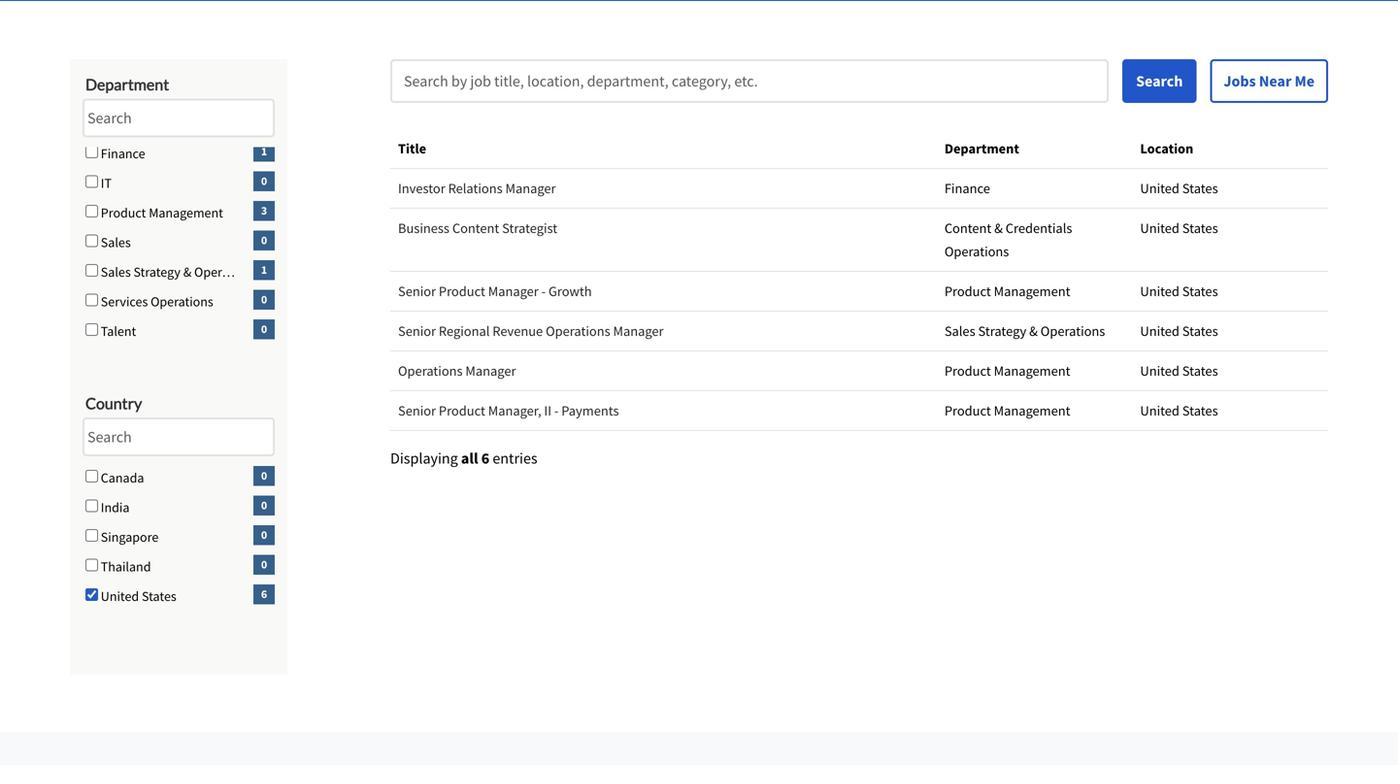 Task type: vqa. For each thing, say whether or not it's contained in the screenshot.


Task type: locate. For each thing, give the bounding box(es) containing it.
&
[[995, 220, 1003, 237], [183, 263, 192, 281], [1030, 323, 1038, 340]]

jobs
[[1224, 71, 1257, 91]]

-
[[542, 283, 546, 300], [555, 402, 559, 420]]

1 up "3"
[[261, 144, 267, 159]]

strategy
[[134, 263, 181, 281], [979, 323, 1027, 340]]

4 0 from the top
[[261, 322, 267, 337]]

1 horizontal spatial strategy
[[979, 323, 1027, 340]]

senior for senior regional revenue operations manager
[[398, 323, 436, 340]]

canada list item
[[83, 466, 275, 496]]

1 list from the top
[[83, 142, 275, 349]]

1 vertical spatial &
[[183, 263, 192, 281]]

0 vertical spatial finance
[[98, 145, 145, 162]]

0 horizontal spatial -
[[542, 283, 546, 300]]

services
[[101, 293, 148, 310]]

1 horizontal spatial department
[[945, 140, 1020, 157]]

product management
[[98, 204, 223, 222], [945, 283, 1071, 300], [945, 362, 1071, 380], [945, 402, 1071, 420]]

location: united states element for operations manager
[[1141, 359, 1321, 383]]

1
[[261, 144, 267, 159], [261, 262, 267, 278]]

0
[[261, 174, 267, 189], [261, 233, 267, 248], [261, 292, 267, 307], [261, 322, 267, 337], [261, 468, 267, 484], [261, 498, 267, 513], [261, 528, 267, 543], [261, 557, 267, 572]]

6 location: united states element from the top
[[1141, 399, 1321, 423]]

relations
[[448, 180, 503, 197]]

services operations
[[98, 293, 214, 310]]

1 inside 'sales strategy & operations' list item
[[261, 262, 267, 278]]

0 inside thailand "list item"
[[261, 557, 267, 572]]

sales strategy & operations
[[98, 263, 257, 281], [945, 323, 1106, 340]]

senior up 'displaying'
[[398, 402, 436, 420]]

0 inside services operations "list item"
[[261, 292, 267, 307]]

sales strategy & operations down department: content & credentials operations element
[[945, 323, 1106, 340]]

india
[[98, 499, 130, 516]]

0 horizontal spatial strategy
[[134, 263, 181, 281]]

4 location: united states element from the top
[[1141, 320, 1321, 343]]

senior left regional
[[398, 323, 436, 340]]

sales strategy & operations down sales list item
[[98, 263, 257, 281]]

& inside list item
[[183, 263, 192, 281]]

0 inside india list item
[[261, 498, 267, 513]]

1 senior from the top
[[398, 283, 436, 300]]

1 horizontal spatial sales strategy & operations
[[945, 323, 1106, 340]]

department: product management element for -
[[945, 399, 1125, 423]]

list
[[83, 142, 275, 349], [83, 466, 275, 614]]

thailand
[[98, 558, 151, 576]]

search
[[1137, 71, 1184, 91]]

product inside list item
[[101, 204, 146, 222]]

0 for talent
[[261, 322, 267, 337]]

product management list item
[[83, 201, 275, 231]]

1 vertical spatial department: product management element
[[945, 359, 1125, 383]]

& down sales list item
[[183, 263, 192, 281]]

India checkbox
[[85, 500, 98, 512]]

displaying
[[391, 449, 458, 468]]

investor relations manager
[[398, 180, 556, 197]]

1 horizontal spatial -
[[555, 402, 559, 420]]

department: product management element
[[945, 280, 1125, 303], [945, 359, 1125, 383], [945, 399, 1125, 423]]

2 content from the left
[[945, 220, 992, 237]]

1 vertical spatial list
[[83, 466, 275, 614]]

3 department: product management element from the top
[[945, 399, 1125, 423]]

Search by job title, location, department, category, etc. text field
[[391, 59, 1110, 103]]

canada
[[98, 469, 144, 487]]

senior product manager - growth
[[398, 283, 592, 300]]

1 vertical spatial finance
[[945, 180, 991, 197]]

entries
[[493, 449, 538, 468]]

0 horizontal spatial sales strategy & operations
[[98, 263, 257, 281]]

1 0 from the top
[[261, 174, 267, 189]]

0 inside sales list item
[[261, 233, 267, 248]]

jobs near me button
[[1211, 59, 1329, 103]]

1 vertical spatial 1
[[261, 262, 267, 278]]

senior product manager - growth link
[[398, 283, 592, 300]]

1 for finance
[[261, 144, 267, 159]]

payments
[[562, 402, 619, 420]]

0 inside it list item
[[261, 174, 267, 189]]

united states inside list item
[[98, 588, 177, 605]]

IT checkbox
[[85, 175, 98, 188]]

states for senior product manager - growth
[[1183, 283, 1219, 300]]

3 0 from the top
[[261, 292, 267, 307]]

2 vertical spatial sales
[[945, 323, 976, 340]]

location: united states element for business content strategist
[[1141, 217, 1321, 240]]

2 vertical spatial senior
[[398, 402, 436, 420]]

Sales checkbox
[[85, 235, 98, 247]]

finance up it
[[98, 145, 145, 162]]

1 horizontal spatial finance
[[945, 180, 991, 197]]

0 inside canada list item
[[261, 468, 267, 484]]

states for business content strategist
[[1183, 220, 1219, 237]]

growth
[[549, 283, 592, 300]]

states for investor relations manager
[[1183, 180, 1219, 197]]

content inside content & credentials operations
[[945, 220, 992, 237]]

all 6
[[461, 449, 490, 468]]

location: united states element for senior product manager - growth
[[1141, 280, 1321, 303]]

states for operations manager
[[1183, 362, 1219, 380]]

2 list from the top
[[83, 466, 275, 614]]

5 location: united states element from the top
[[1141, 359, 1321, 383]]

2 department: product management element from the top
[[945, 359, 1125, 383]]

0 vertical spatial department: product management element
[[945, 280, 1125, 303]]

strategy down content & credentials operations
[[979, 323, 1027, 340]]

- left growth
[[542, 283, 546, 300]]

operations
[[945, 243, 1010, 260], [194, 263, 257, 281], [151, 293, 214, 310], [546, 323, 611, 340], [1041, 323, 1106, 340], [398, 362, 463, 380]]

title
[[398, 140, 427, 157]]

content down relations
[[453, 220, 500, 237]]

& down department: content & credentials operations element
[[1030, 323, 1038, 340]]

talent list item
[[83, 320, 275, 349]]

location: united states element
[[1141, 177, 1321, 200], [1141, 217, 1321, 240], [1141, 280, 1321, 303], [1141, 320, 1321, 343], [1141, 359, 1321, 383], [1141, 399, 1321, 423]]

department inside filter jobs element
[[85, 75, 169, 94]]

business
[[398, 220, 450, 237]]

8 0 from the top
[[261, 557, 267, 572]]

location: united states element for senior regional revenue operations manager
[[1141, 320, 1321, 343]]

sales list item
[[83, 231, 275, 260]]

sales
[[98, 234, 131, 251], [101, 263, 131, 281], [945, 323, 976, 340]]

list for department
[[83, 142, 275, 349]]

0 horizontal spatial department
[[85, 75, 169, 94]]

1 inside finance list item
[[261, 144, 267, 159]]

department: product management element for growth
[[945, 280, 1125, 303]]

strategist
[[502, 220, 558, 237]]

senior regional revenue operations manager link
[[398, 323, 664, 340]]

0 vertical spatial sales
[[98, 234, 131, 251]]

1 vertical spatial strategy
[[979, 323, 1027, 340]]

1 vertical spatial sales strategy & operations
[[945, 323, 1106, 340]]

1 vertical spatial sales
[[101, 263, 131, 281]]

services operations list item
[[83, 290, 275, 320]]

product
[[101, 204, 146, 222], [439, 283, 486, 300], [945, 283, 992, 300], [945, 362, 992, 380], [439, 402, 486, 420], [945, 402, 992, 420]]

6 0 from the top
[[261, 498, 267, 513]]

operations inside list item
[[194, 263, 257, 281]]

1 department: product management element from the top
[[945, 280, 1125, 303]]

0 vertical spatial strategy
[[134, 263, 181, 281]]

talent
[[98, 323, 136, 340]]

3
[[261, 203, 267, 218]]

5 0 from the top
[[261, 468, 267, 484]]

department
[[85, 75, 169, 94], [945, 140, 1020, 157]]

1 down "3"
[[261, 262, 267, 278]]

1 location: united states element from the top
[[1141, 177, 1321, 200]]

Talent checkbox
[[85, 324, 98, 336]]

2 location: united states element from the top
[[1141, 217, 1321, 240]]

0 vertical spatial senior
[[398, 283, 436, 300]]

1 vertical spatial -
[[555, 402, 559, 420]]

it list item
[[83, 171, 275, 201]]

1 content from the left
[[453, 220, 500, 237]]

0 for it
[[261, 174, 267, 189]]

united states
[[1141, 180, 1219, 197], [1141, 220, 1219, 237], [1141, 283, 1219, 300], [1141, 323, 1219, 340], [1141, 362, 1219, 380], [1141, 402, 1219, 420], [98, 588, 177, 605]]

department up search text field
[[85, 75, 169, 94]]

7 0 from the top
[[261, 528, 267, 543]]

0 inside singapore list item
[[261, 528, 267, 543]]

department up the department: finance element
[[945, 140, 1020, 157]]

0 vertical spatial &
[[995, 220, 1003, 237]]

operations manager
[[398, 362, 516, 380]]

department: finance element
[[945, 177, 1125, 200]]

location: united states element for investor relations manager
[[1141, 177, 1321, 200]]

0 vertical spatial list
[[83, 142, 275, 349]]

management
[[149, 204, 223, 222], [994, 283, 1071, 300], [994, 362, 1071, 380], [994, 402, 1071, 420]]

singapore
[[98, 529, 159, 546]]

department: content & credentials operations element
[[945, 217, 1125, 263]]

Canada checkbox
[[85, 470, 98, 483]]

list containing canada
[[83, 466, 275, 614]]

1 1 from the top
[[261, 144, 267, 159]]

0 for singapore
[[261, 528, 267, 543]]

0 vertical spatial sales strategy & operations
[[98, 263, 257, 281]]

0 vertical spatial 1
[[261, 144, 267, 159]]

0 horizontal spatial finance
[[98, 145, 145, 162]]

senior product manager, ii - payments link
[[398, 402, 619, 420]]

0 inside talent list item
[[261, 322, 267, 337]]

2 horizontal spatial &
[[1030, 323, 1038, 340]]

management for senior product manager - growth
[[994, 283, 1071, 300]]

& left the credentials
[[995, 220, 1003, 237]]

3 location: united states element from the top
[[1141, 280, 1321, 303]]

senior down business
[[398, 283, 436, 300]]

0 horizontal spatial &
[[183, 263, 192, 281]]

business content strategist
[[398, 220, 558, 237]]

1 horizontal spatial &
[[995, 220, 1003, 237]]

2 1 from the top
[[261, 262, 267, 278]]

product management for senior product manager - growth
[[945, 283, 1071, 300]]

displaying all 6 entries
[[391, 449, 538, 468]]

2 0 from the top
[[261, 233, 267, 248]]

3 senior from the top
[[398, 402, 436, 420]]

united
[[1141, 180, 1180, 197], [1141, 220, 1180, 237], [1141, 283, 1180, 300], [1141, 323, 1180, 340], [1141, 362, 1180, 380], [1141, 402, 1180, 420], [101, 588, 139, 605]]

finance up content & credentials operations
[[945, 180, 991, 197]]

1 vertical spatial senior
[[398, 323, 436, 340]]

2 senior from the top
[[398, 323, 436, 340]]

united for senior product manager, ii - payments
[[1141, 402, 1180, 420]]

location
[[1141, 140, 1194, 157]]

singapore list item
[[83, 526, 275, 555]]

0 for services operations
[[261, 292, 267, 307]]

country
[[85, 394, 142, 413]]

0 horizontal spatial content
[[453, 220, 500, 237]]

1 horizontal spatial content
[[945, 220, 992, 237]]

list containing finance
[[83, 142, 275, 349]]

manager,
[[488, 402, 542, 420]]

senior
[[398, 283, 436, 300], [398, 323, 436, 340], [398, 402, 436, 420]]

0 vertical spatial department
[[85, 75, 169, 94]]

jobs near me
[[1224, 71, 1315, 91]]

manager
[[506, 180, 556, 197], [488, 283, 539, 300], [613, 323, 664, 340], [466, 362, 516, 380]]

management for operations manager
[[994, 362, 1071, 380]]

strategy up services operations
[[134, 263, 181, 281]]

- right ii
[[555, 402, 559, 420]]

2 vertical spatial department: product management element
[[945, 399, 1125, 423]]

0 for sales
[[261, 233, 267, 248]]

united for business content strategist
[[1141, 220, 1180, 237]]

united for investor relations manager
[[1141, 180, 1180, 197]]

content left the credentials
[[945, 220, 992, 237]]

content
[[453, 220, 500, 237], [945, 220, 992, 237]]

location: united states element for senior product manager, ii - payments
[[1141, 399, 1321, 423]]

Sales Strategy & Operations checkbox
[[85, 264, 98, 277]]

states
[[1183, 180, 1219, 197], [1183, 220, 1219, 237], [1183, 283, 1219, 300], [1183, 323, 1219, 340], [1183, 362, 1219, 380], [1183, 402, 1219, 420], [142, 588, 177, 605]]

senior product manager, ii - payments
[[398, 402, 619, 420]]

finance
[[98, 145, 145, 162], [945, 180, 991, 197]]

1 vertical spatial department
[[945, 140, 1020, 157]]



Task type: describe. For each thing, give the bounding box(es) containing it.
6
[[261, 587, 267, 602]]

united for senior product manager - growth
[[1141, 283, 1180, 300]]

regional
[[439, 323, 490, 340]]

management for senior product manager, ii - payments
[[994, 402, 1071, 420]]

sales inside list item
[[98, 234, 131, 251]]

senior for senior product manager, ii - payments
[[398, 402, 436, 420]]

credentials
[[1006, 220, 1073, 237]]

content & credentials operations
[[945, 220, 1073, 260]]

united for senior regional revenue operations manager
[[1141, 323, 1180, 340]]

finance inside list item
[[98, 145, 145, 162]]

Search text field
[[83, 418, 275, 457]]

near
[[1260, 71, 1292, 91]]

united states for investor relations manager
[[1141, 180, 1219, 197]]

sales strategy & operations list item
[[83, 260, 275, 290]]

revenue
[[493, 323, 543, 340]]

states inside list item
[[142, 588, 177, 605]]

united states for business content strategist
[[1141, 220, 1219, 237]]

0 for thailand
[[261, 557, 267, 572]]

states for senior product manager, ii - payments
[[1183, 402, 1219, 420]]

finance list item
[[83, 142, 275, 171]]

2 vertical spatial &
[[1030, 323, 1038, 340]]

ii
[[544, 402, 552, 420]]

search button
[[1123, 59, 1197, 103]]

1 for sales strategy & operations
[[261, 262, 267, 278]]

manager up senior product manager, ii - payments link
[[466, 362, 516, 380]]

sales strategy & operations inside list item
[[98, 263, 257, 281]]

filter jobs element
[[83, 75, 275, 630]]

united for operations manager
[[1141, 362, 1180, 380]]

me
[[1296, 71, 1315, 91]]

management inside product management list item
[[149, 204, 223, 222]]

Search text field
[[83, 99, 275, 137]]

0 for canada
[[261, 468, 267, 484]]

states for senior regional revenue operations manager
[[1183, 323, 1219, 340]]

department: sales strategy & operations element
[[945, 320, 1125, 343]]

united states for operations manager
[[1141, 362, 1219, 380]]

senior for senior product manager - growth
[[398, 283, 436, 300]]

& inside content & credentials operations
[[995, 220, 1003, 237]]

business content strategist link
[[398, 220, 558, 237]]

product management for operations manager
[[945, 362, 1071, 380]]

Services Operations checkbox
[[85, 294, 98, 307]]

operations manager link
[[398, 362, 516, 380]]

0 vertical spatial -
[[542, 283, 546, 300]]

Finance checkbox
[[85, 146, 98, 158]]

united states for senior product manager, ii - payments
[[1141, 402, 1219, 420]]

united states list item
[[83, 585, 275, 614]]

list for country
[[83, 466, 275, 614]]

United States checkbox
[[85, 589, 98, 601]]

product management for senior product manager, ii - payments
[[945, 402, 1071, 420]]

india list item
[[83, 496, 275, 526]]

Thailand checkbox
[[85, 559, 98, 572]]

thailand list item
[[83, 555, 275, 585]]

product management inside list item
[[98, 204, 223, 222]]

united states for senior regional revenue operations manager
[[1141, 323, 1219, 340]]

investor relations manager link
[[398, 180, 556, 197]]

investor
[[398, 180, 446, 197]]

united states for senior product manager - growth
[[1141, 283, 1219, 300]]

0 for india
[[261, 498, 267, 513]]

Singapore checkbox
[[85, 529, 98, 542]]

strategy inside list item
[[134, 263, 181, 281]]

it
[[98, 174, 112, 192]]

manager up "revenue"
[[488, 283, 539, 300]]

operations inside content & credentials operations
[[945, 243, 1010, 260]]

manager up payments
[[613, 323, 664, 340]]

senior regional revenue operations manager
[[398, 323, 664, 340]]

manager up strategist
[[506, 180, 556, 197]]

sales inside list item
[[101, 263, 131, 281]]

Product Management checkbox
[[85, 205, 98, 218]]

united inside list item
[[101, 588, 139, 605]]

operations inside "list item"
[[151, 293, 214, 310]]



